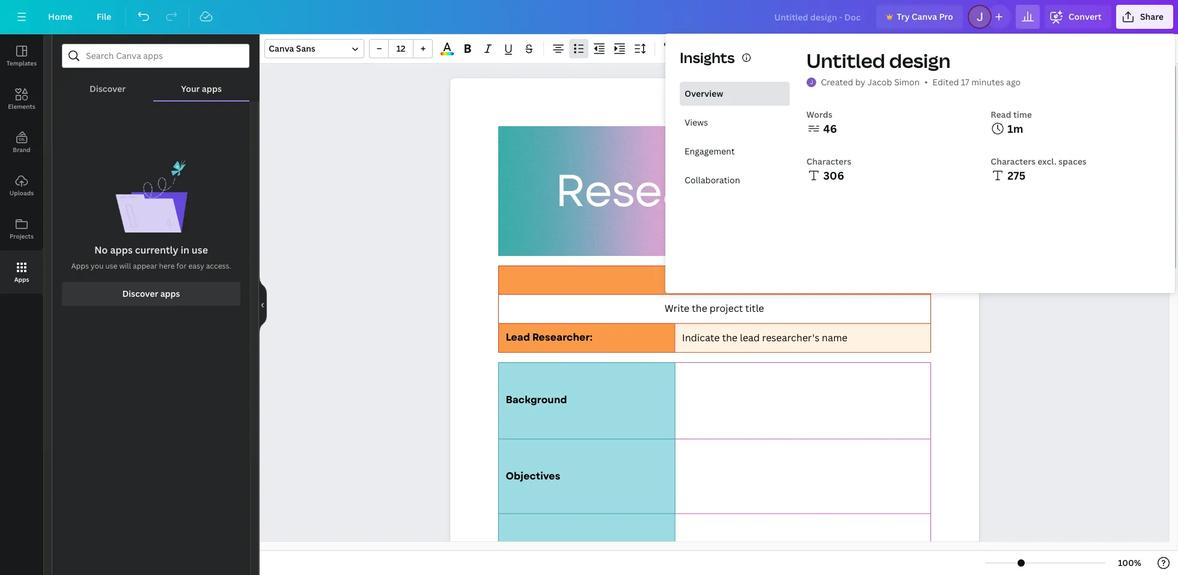 Task type: describe. For each thing, give the bounding box(es) containing it.
untitled design
[[807, 48, 951, 73]]

convert
[[1069, 11, 1102, 22]]

discover button
[[62, 68, 153, 100]]

research
[[555, 159, 761, 224]]

characters for characters excl. spaces
[[991, 156, 1036, 167]]

characters excl. spaces
[[991, 156, 1087, 167]]

collaboration
[[685, 174, 740, 186]]

ago
[[1007, 76, 1021, 88]]

share button
[[1117, 5, 1174, 29]]

excl.
[[1038, 156, 1057, 167]]

created
[[821, 76, 854, 88]]

canva inside try canva pro button
[[912, 11, 938, 22]]

simon
[[895, 76, 920, 88]]

here
[[159, 261, 175, 271]]

46
[[824, 121, 837, 136]]

try canva pro
[[897, 11, 954, 22]]

you
[[91, 261, 104, 271]]

apps button
[[0, 251, 43, 294]]

read
[[991, 109, 1012, 120]]

try
[[897, 11, 910, 22]]

will
[[119, 261, 131, 271]]

characters for characters
[[807, 156, 852, 167]]

time
[[1014, 109, 1032, 120]]

elements
[[8, 102, 35, 111]]

discover for discover
[[90, 83, 126, 94]]

discover apps
[[122, 288, 180, 299]]

1 horizontal spatial use
[[192, 244, 208, 257]]

apps for your
[[202, 83, 222, 94]]

your apps
[[181, 83, 222, 94]]

side panel tab list
[[0, 34, 43, 294]]

1m
[[1008, 121, 1024, 136]]

apps inside button
[[14, 275, 29, 284]]

your apps button
[[153, 68, 250, 100]]

306
[[824, 168, 845, 183]]

overview button
[[680, 82, 790, 106]]

collaboration button
[[680, 168, 790, 192]]

main menu bar
[[0, 0, 1179, 34]]

engagement
[[685, 146, 735, 157]]

words
[[807, 109, 833, 120]]

share
[[1141, 11, 1164, 22]]

Research Brief text field
[[450, 78, 979, 575]]

projects button
[[0, 207, 43, 251]]

engagement button
[[680, 140, 790, 164]]

•
[[925, 76, 928, 88]]

currently
[[135, 244, 178, 257]]

sans
[[296, 43, 316, 54]]

uploads button
[[0, 164, 43, 207]]

home
[[48, 11, 73, 22]]

spaces
[[1059, 156, 1087, 167]]

created by jacob simon • edited 17 minutes ago
[[821, 76, 1021, 88]]

brand button
[[0, 121, 43, 164]]

brand
[[13, 146, 30, 154]]

untitled
[[807, 48, 886, 73]]

Search Canva apps search field
[[86, 44, 225, 67]]

100% button
[[1111, 554, 1150, 573]]

edited
[[933, 76, 959, 88]]

overview
[[685, 88, 723, 99]]

home link
[[38, 5, 82, 29]]

read time
[[991, 109, 1032, 120]]

templates
[[7, 59, 37, 67]]



Task type: locate. For each thing, give the bounding box(es) containing it.
0 vertical spatial apps
[[71, 261, 89, 271]]

apps for discover
[[160, 288, 180, 299]]

canva sans button
[[265, 39, 364, 58]]

1 vertical spatial apps
[[14, 275, 29, 284]]

apps down "here"
[[160, 288, 180, 299]]

apps inside button
[[202, 83, 222, 94]]

0 vertical spatial canva
[[912, 11, 938, 22]]

research brief
[[555, 159, 873, 224]]

jacob
[[868, 76, 892, 88]]

275
[[1008, 168, 1026, 183]]

discover down "search canva apps" search box
[[90, 83, 126, 94]]

apps
[[202, 83, 222, 94], [110, 244, 133, 257], [160, 288, 180, 299]]

1 horizontal spatial characters
[[991, 156, 1036, 167]]

discover for discover apps
[[122, 288, 158, 299]]

insights
[[680, 48, 735, 67]]

file button
[[87, 5, 121, 29]]

canva left 'sans'
[[269, 43, 294, 54]]

0 vertical spatial use
[[192, 244, 208, 257]]

1 horizontal spatial apps
[[160, 288, 180, 299]]

apps left you
[[71, 261, 89, 271]]

design
[[890, 48, 951, 73]]

discover inside discover apps button
[[122, 288, 158, 299]]

apps right your
[[202, 83, 222, 94]]

canva inside canva sans 'popup button'
[[269, 43, 294, 54]]

0 vertical spatial apps
[[202, 83, 222, 94]]

– – number field
[[393, 43, 410, 54]]

discover inside discover button
[[90, 83, 126, 94]]

easy
[[188, 261, 204, 271]]

canva
[[912, 11, 938, 22], [269, 43, 294, 54]]

in
[[181, 244, 189, 257]]

0 horizontal spatial canva
[[269, 43, 294, 54]]

try canva pro button
[[877, 5, 963, 29]]

2 characters from the left
[[991, 156, 1036, 167]]

apps inside button
[[160, 288, 180, 299]]

1 vertical spatial discover
[[122, 288, 158, 299]]

use left will
[[105, 261, 118, 271]]

0 horizontal spatial characters
[[807, 156, 852, 167]]

2 vertical spatial apps
[[160, 288, 180, 299]]

discover down the appear at the top left
[[122, 288, 158, 299]]

templates button
[[0, 34, 43, 78]]

minutes
[[972, 76, 1005, 88]]

characters
[[807, 156, 852, 167], [991, 156, 1036, 167]]

apps inside no apps currently in use apps you use will appear here for easy access.
[[110, 244, 133, 257]]

for
[[177, 261, 187, 271]]

discover
[[90, 83, 126, 94], [122, 288, 158, 299]]

1 horizontal spatial apps
[[71, 261, 89, 271]]

no apps currently in use apps you use will appear here for easy access.
[[71, 244, 231, 271]]

canva right "try"
[[912, 11, 938, 22]]

views
[[685, 117, 708, 128]]

1 horizontal spatial canva
[[912, 11, 938, 22]]

no
[[94, 244, 108, 257]]

views button
[[680, 111, 790, 135]]

characters up 275
[[991, 156, 1036, 167]]

convert button
[[1045, 5, 1112, 29]]

projects
[[10, 232, 34, 241]]

your
[[181, 83, 200, 94]]

by
[[856, 76, 866, 88]]

discover apps button
[[62, 282, 241, 306]]

hide image
[[259, 276, 267, 334]]

use right in
[[192, 244, 208, 257]]

Design title text field
[[765, 5, 872, 29]]

1 characters from the left
[[807, 156, 852, 167]]

appear
[[133, 261, 157, 271]]

apps inside no apps currently in use apps you use will appear here for easy access.
[[71, 261, 89, 271]]

2 horizontal spatial apps
[[202, 83, 222, 94]]

0 horizontal spatial apps
[[14, 275, 29, 284]]

canva sans
[[269, 43, 316, 54]]

access.
[[206, 261, 231, 271]]

empty folder image displayed when there are no installed apps image
[[115, 159, 187, 233]]

0 vertical spatial discover
[[90, 83, 126, 94]]

use
[[192, 244, 208, 257], [105, 261, 118, 271]]

characters up 306
[[807, 156, 852, 167]]

uploads
[[10, 189, 34, 197]]

apps for no
[[110, 244, 133, 257]]

apps up will
[[110, 244, 133, 257]]

0 horizontal spatial apps
[[110, 244, 133, 257]]

color range image
[[441, 52, 454, 55]]

pro
[[940, 11, 954, 22]]

0 horizontal spatial use
[[105, 261, 118, 271]]

1 vertical spatial use
[[105, 261, 118, 271]]

1 vertical spatial apps
[[110, 244, 133, 257]]

100%
[[1119, 557, 1142, 569]]

group
[[369, 39, 433, 58]]

file
[[97, 11, 111, 22]]

brief
[[771, 159, 873, 224]]

apps
[[71, 261, 89, 271], [14, 275, 29, 284]]

elements button
[[0, 78, 43, 121]]

1 vertical spatial canva
[[269, 43, 294, 54]]

apps down projects
[[14, 275, 29, 284]]

17
[[961, 76, 970, 88]]



Task type: vqa. For each thing, say whether or not it's contained in the screenshot.
discover apps
yes



